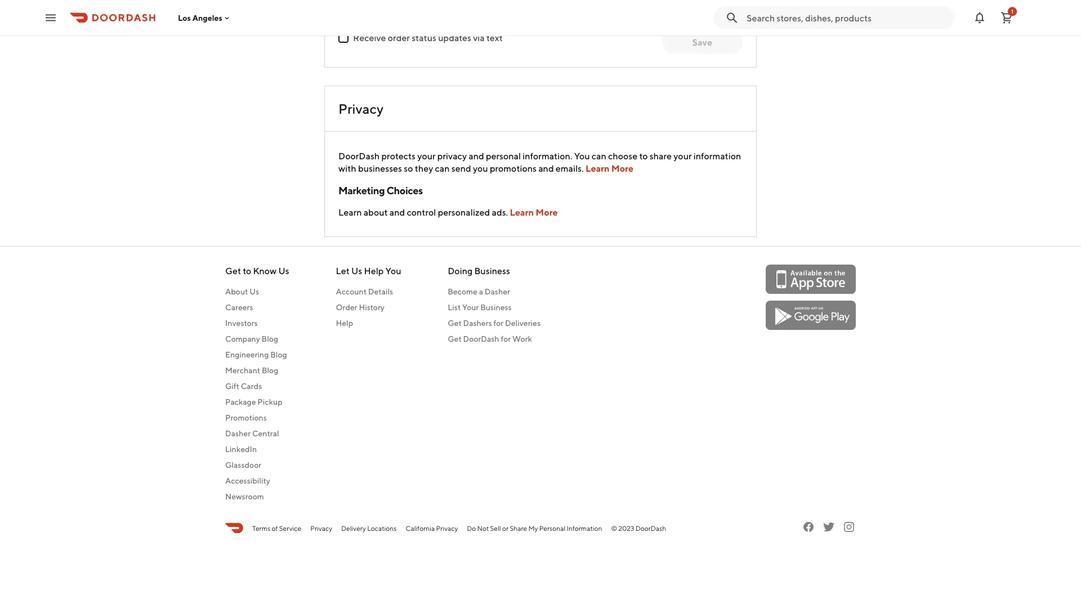 Task type: vqa. For each thing, say whether or not it's contained in the screenshot.
DoorDash to the middle
yes



Task type: locate. For each thing, give the bounding box(es) containing it.
to inside 'doordash protects your privacy and personal information. you can choose to share your information with businesses so they can send you promotions and emails.'
[[639, 151, 648, 161]]

order
[[388, 32, 410, 43]]

investors link
[[225, 318, 289, 329]]

dashers
[[463, 318, 492, 328]]

save
[[692, 37, 712, 48]]

and
[[469, 151, 484, 161], [538, 163, 554, 174], [390, 207, 405, 218]]

1 vertical spatial dasher
[[225, 429, 251, 438]]

privacy
[[338, 101, 384, 117], [310, 524, 332, 532], [436, 524, 458, 532]]

package pickup
[[225, 397, 282, 407]]

0 horizontal spatial us
[[250, 287, 259, 296]]

personal
[[486, 151, 521, 161]]

do
[[467, 524, 476, 532]]

get to know us
[[225, 266, 289, 276]]

0 horizontal spatial you
[[386, 266, 401, 276]]

marketing choices
[[338, 184, 423, 196]]

blog down engineering blog link
[[262, 366, 278, 375]]

your up they
[[417, 151, 436, 161]]

1 horizontal spatial your
[[674, 151, 692, 161]]

become a dasher link
[[448, 286, 541, 297]]

and right about
[[390, 207, 405, 218]]

1 horizontal spatial to
[[639, 151, 648, 161]]

blog down investors link
[[262, 334, 278, 343]]

doordash on twitter image
[[822, 520, 836, 534]]

1 vertical spatial for
[[501, 334, 511, 343]]

dasher up list your business link at the left
[[485, 287, 510, 296]]

more down choose at the right
[[611, 163, 634, 174]]

2 horizontal spatial doordash
[[636, 524, 666, 532]]

1 vertical spatial learn more link
[[510, 207, 558, 218]]

us right the know
[[278, 266, 289, 276]]

0 horizontal spatial can
[[435, 163, 450, 174]]

you up emails.
[[574, 151, 590, 161]]

learn down marketing
[[338, 207, 362, 218]]

0 vertical spatial for
[[494, 318, 504, 328]]

delivery locations
[[341, 524, 397, 532]]

0 horizontal spatial help
[[336, 318, 353, 328]]

can down privacy
[[435, 163, 450, 174]]

learn more link down choose at the right
[[586, 163, 634, 174]]

accessibility
[[225, 476, 270, 485]]

your
[[417, 151, 436, 161], [674, 151, 692, 161]]

save button
[[662, 31, 743, 53]]

list your business
[[448, 303, 512, 312]]

1 horizontal spatial and
[[469, 151, 484, 161]]

learn right ads. at the left top of the page
[[510, 207, 534, 218]]

service
[[279, 524, 301, 532]]

for left work
[[501, 334, 511, 343]]

promotions
[[490, 163, 537, 174]]

learn for learn more
[[586, 163, 610, 174]]

get doordash for work
[[448, 334, 532, 343]]

or
[[502, 524, 509, 532]]

1 vertical spatial help
[[336, 318, 353, 328]]

your
[[462, 303, 479, 312]]

become a dasher
[[448, 287, 510, 296]]

1 vertical spatial more
[[536, 207, 558, 218]]

1 horizontal spatial more
[[611, 163, 634, 174]]

terms of service
[[252, 524, 301, 532]]

0 vertical spatial dasher
[[485, 287, 510, 296]]

0 horizontal spatial privacy
[[310, 524, 332, 532]]

with
[[338, 163, 356, 174]]

1 vertical spatial get
[[448, 318, 462, 328]]

and up you
[[469, 151, 484, 161]]

more right ads. at the left top of the page
[[536, 207, 558, 218]]

1 vertical spatial doordash
[[463, 334, 499, 343]]

2023
[[619, 524, 634, 532]]

my
[[528, 524, 538, 532]]

2 horizontal spatial us
[[351, 266, 362, 276]]

to
[[639, 151, 648, 161], [243, 266, 251, 276]]

open menu image
[[44, 11, 57, 24]]

0 vertical spatial help
[[364, 266, 384, 276]]

blog
[[262, 334, 278, 343], [270, 350, 287, 359], [262, 366, 278, 375]]

to left share
[[639, 151, 648, 161]]

blog down company blog link
[[270, 350, 287, 359]]

learn right emails.
[[586, 163, 610, 174]]

learn
[[586, 163, 610, 174], [338, 207, 362, 218], [510, 207, 534, 218]]

for
[[494, 318, 504, 328], [501, 334, 511, 343]]

account details
[[336, 287, 393, 296]]

help down order
[[336, 318, 353, 328]]

1 vertical spatial can
[[435, 163, 450, 174]]

1 horizontal spatial learn more link
[[586, 163, 634, 174]]

control
[[407, 207, 436, 218]]

0 vertical spatial doordash
[[338, 151, 380, 161]]

can up learn more
[[592, 151, 606, 161]]

get inside get dashers for deliveries link
[[448, 318, 462, 328]]

careers link
[[225, 302, 289, 313]]

promotions
[[225, 413, 267, 422]]

1 button
[[996, 6, 1018, 29]]

locations
[[367, 524, 397, 532]]

help up account details link
[[364, 266, 384, 276]]

Store search: begin typing to search for stores available on DoorDash text field
[[747, 12, 948, 24]]

promotions link
[[225, 412, 289, 423]]

get for get to know us
[[225, 266, 241, 276]]

0 horizontal spatial learn
[[338, 207, 362, 218]]

0 vertical spatial learn more link
[[586, 163, 634, 174]]

central
[[252, 429, 279, 438]]

doordash right '2023' on the right bottom
[[636, 524, 666, 532]]

to left the know
[[243, 266, 251, 276]]

help link
[[336, 318, 401, 329]]

0 vertical spatial can
[[592, 151, 606, 161]]

you up details
[[386, 266, 401, 276]]

information
[[567, 524, 602, 532]]

us up careers "link"
[[250, 287, 259, 296]]

1 horizontal spatial learn
[[510, 207, 534, 218]]

us for let us help you
[[351, 266, 362, 276]]

0 horizontal spatial your
[[417, 151, 436, 161]]

doordash on instagram image
[[842, 520, 856, 534]]

business down become a dasher link
[[480, 303, 512, 312]]

you
[[473, 163, 488, 174]]

get
[[225, 266, 241, 276], [448, 318, 462, 328], [448, 334, 462, 343]]

2 horizontal spatial privacy
[[436, 524, 458, 532]]

information.
[[523, 151, 572, 161]]

0 vertical spatial blog
[[262, 334, 278, 343]]

2 vertical spatial get
[[448, 334, 462, 343]]

emails.
[[556, 163, 584, 174]]

dasher up linkedin
[[225, 429, 251, 438]]

doordash down dashers
[[463, 334, 499, 343]]

business up become a dasher link
[[474, 266, 510, 276]]

about us link
[[225, 286, 289, 297]]

for down list your business link at the left
[[494, 318, 504, 328]]

blog for merchant blog
[[262, 366, 278, 375]]

2 horizontal spatial and
[[538, 163, 554, 174]]

2 vertical spatial doordash
[[636, 524, 666, 532]]

doordash up with
[[338, 151, 380, 161]]

glassdoor link
[[225, 459, 289, 471]]

you inside 'doordash protects your privacy and personal information. you can choose to share your information with businesses so they can send you promotions and emails.'
[[574, 151, 590, 161]]

2 horizontal spatial learn
[[586, 163, 610, 174]]

us right "let"
[[351, 266, 362, 276]]

your right share
[[674, 151, 692, 161]]

can
[[592, 151, 606, 161], [435, 163, 450, 174]]

us
[[278, 266, 289, 276], [351, 266, 362, 276], [250, 287, 259, 296]]

0 vertical spatial more
[[611, 163, 634, 174]]

learn more link
[[586, 163, 634, 174], [510, 207, 558, 218]]

blog for engineering blog
[[270, 350, 287, 359]]

engineering
[[225, 350, 269, 359]]

get inside get doordash for work link
[[448, 334, 462, 343]]

0 vertical spatial and
[[469, 151, 484, 161]]

get for get doordash for work
[[448, 334, 462, 343]]

history
[[359, 303, 385, 312]]

gift cards
[[225, 382, 262, 391]]

terms of service link
[[252, 523, 301, 533]]

information
[[694, 151, 741, 161]]

let
[[336, 266, 350, 276]]

2 your from the left
[[674, 151, 692, 161]]

0 vertical spatial you
[[574, 151, 590, 161]]

work
[[512, 334, 532, 343]]

notification bell image
[[973, 11, 987, 24]]

linkedin
[[225, 445, 257, 454]]

personal
[[539, 524, 566, 532]]

0 horizontal spatial doordash
[[338, 151, 380, 161]]

0 vertical spatial get
[[225, 266, 241, 276]]

doordash
[[338, 151, 380, 161], [463, 334, 499, 343], [636, 524, 666, 532]]

0 vertical spatial business
[[474, 266, 510, 276]]

company
[[225, 334, 260, 343]]

1 horizontal spatial can
[[592, 151, 606, 161]]

for for doordash
[[501, 334, 511, 343]]

1 horizontal spatial you
[[574, 151, 590, 161]]

2 vertical spatial blog
[[262, 366, 278, 375]]

0 horizontal spatial learn more link
[[510, 207, 558, 218]]

0 vertical spatial to
[[639, 151, 648, 161]]

0 horizontal spatial to
[[243, 266, 251, 276]]

1 vertical spatial blog
[[270, 350, 287, 359]]

and down information.
[[538, 163, 554, 174]]

2 vertical spatial and
[[390, 207, 405, 218]]

about us
[[225, 287, 259, 296]]

dasher
[[485, 287, 510, 296], [225, 429, 251, 438]]

so
[[404, 163, 413, 174]]

los
[[178, 13, 191, 22]]

for for dashers
[[494, 318, 504, 328]]

1 vertical spatial and
[[538, 163, 554, 174]]

learn more link right ads. at the left top of the page
[[510, 207, 558, 218]]

1 horizontal spatial privacy
[[338, 101, 384, 117]]

learn more
[[586, 163, 634, 174]]



Task type: describe. For each thing, give the bounding box(es) containing it.
1 horizontal spatial help
[[364, 266, 384, 276]]

learn for learn about and control personalized ads. learn more
[[338, 207, 362, 218]]

glassdoor
[[225, 460, 261, 470]]

1 vertical spatial to
[[243, 266, 251, 276]]

list your business link
[[448, 302, 541, 313]]

package pickup link
[[225, 396, 289, 408]]

doing business
[[448, 266, 510, 276]]

engineering blog link
[[225, 349, 289, 360]]

doordash inside 'doordash protects your privacy and personal information. you can choose to share your information with businesses so they can send you promotions and emails.'
[[338, 151, 380, 161]]

learn about and control personalized ads. learn more
[[338, 207, 558, 218]]

order history
[[336, 303, 385, 312]]

merchant blog
[[225, 366, 278, 375]]

they
[[415, 163, 433, 174]]

1 vertical spatial you
[[386, 266, 401, 276]]

text
[[486, 32, 503, 43]]

privacy link
[[310, 523, 332, 533]]

1 horizontal spatial dasher
[[485, 287, 510, 296]]

los angeles
[[178, 13, 222, 22]]

status
[[412, 32, 436, 43]]

receive order status updates via text
[[353, 32, 503, 43]]

dasher central
[[225, 429, 279, 438]]

receive
[[353, 32, 386, 43]]

gift
[[225, 382, 239, 391]]

newsroom link
[[225, 491, 289, 502]]

0 horizontal spatial more
[[536, 207, 558, 218]]

1 vertical spatial business
[[480, 303, 512, 312]]

about
[[364, 207, 388, 218]]

learn more link for learn about and control personalized ads.
[[510, 207, 558, 218]]

privacy
[[437, 151, 467, 161]]

of
[[272, 524, 278, 532]]

angeles
[[192, 13, 222, 22]]

0 horizontal spatial and
[[390, 207, 405, 218]]

us for about us
[[250, 287, 259, 296]]

california privacy
[[406, 524, 458, 532]]

cards
[[241, 382, 262, 391]]

merchant
[[225, 366, 260, 375]]

learn more link for doordash protects your privacy and personal information. you can choose to share your information with businesses so they can send you promotions and emails.
[[586, 163, 634, 174]]

do not sell or share my personal information
[[467, 524, 602, 532]]

package
[[225, 397, 256, 407]]

© 2023 doordash
[[611, 524, 666, 532]]

Receive order status updates via text checkbox
[[338, 33, 349, 43]]

get dashers for deliveries link
[[448, 318, 541, 329]]

details
[[368, 287, 393, 296]]

protects
[[381, 151, 416, 161]]

1 your from the left
[[417, 151, 436, 161]]

pickup
[[258, 397, 282, 407]]

gift cards link
[[225, 381, 289, 392]]

account details link
[[336, 286, 401, 297]]

california
[[406, 524, 435, 532]]

terms
[[252, 524, 270, 532]]

let us help you
[[336, 266, 401, 276]]

become
[[448, 287, 477, 296]]

linkedin link
[[225, 444, 289, 455]]

personalized
[[438, 207, 490, 218]]

careers
[[225, 303, 253, 312]]

california privacy link
[[406, 523, 458, 533]]

via
[[473, 32, 485, 43]]

doing
[[448, 266, 473, 276]]

los angeles button
[[178, 13, 231, 22]]

ads.
[[492, 207, 508, 218]]

send
[[451, 163, 471, 174]]

blog for company blog
[[262, 334, 278, 343]]

order
[[336, 303, 357, 312]]

sell
[[490, 524, 501, 532]]

marketing
[[338, 184, 385, 196]]

0 horizontal spatial dasher
[[225, 429, 251, 438]]

company blog link
[[225, 333, 289, 345]]

not
[[477, 524, 489, 532]]

share
[[650, 151, 672, 161]]

merchant blog link
[[225, 365, 289, 376]]

1 horizontal spatial us
[[278, 266, 289, 276]]

get for get dashers for deliveries
[[448, 318, 462, 328]]

get doordash for work link
[[448, 333, 541, 345]]

share
[[510, 524, 527, 532]]

do not sell or share my personal information link
[[467, 523, 602, 533]]

delivery locations link
[[341, 523, 397, 533]]

1 items, open order cart image
[[1000, 11, 1014, 24]]

1
[[1011, 8, 1014, 15]]

account
[[336, 287, 367, 296]]

doordash on facebook image
[[802, 520, 815, 534]]

choose
[[608, 151, 638, 161]]

about
[[225, 287, 248, 296]]

a
[[479, 287, 483, 296]]

deliveries
[[505, 318, 541, 328]]

company blog
[[225, 334, 278, 343]]

1 horizontal spatial doordash
[[463, 334, 499, 343]]

businesses
[[358, 163, 402, 174]]



